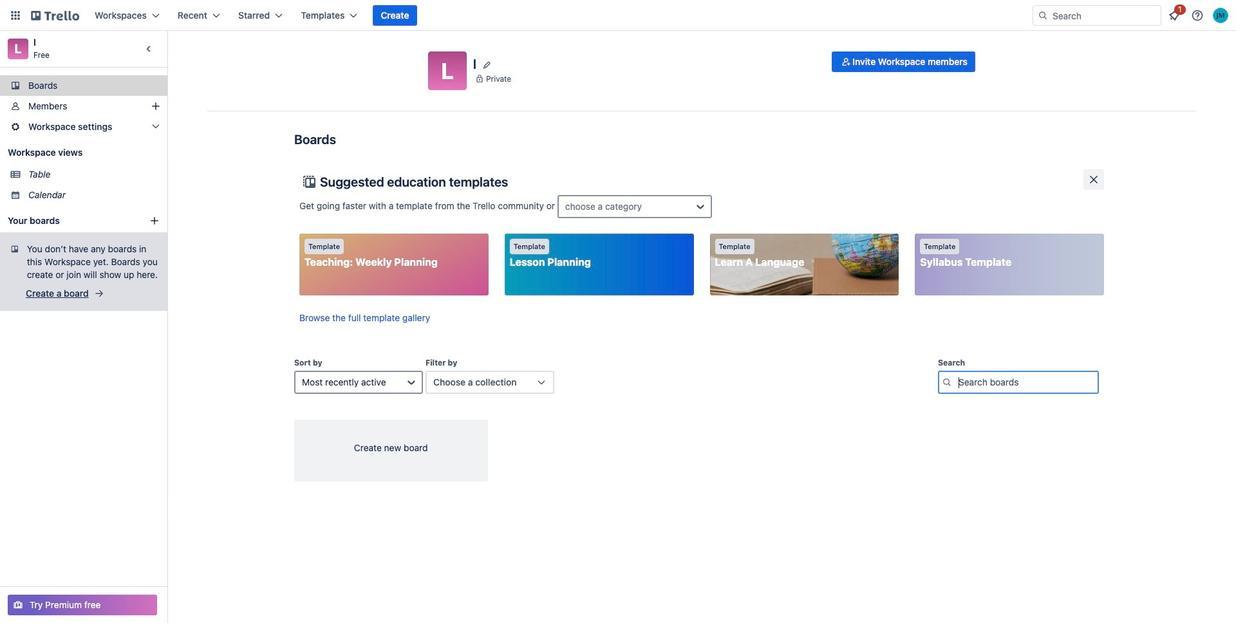 Task type: describe. For each thing, give the bounding box(es) containing it.
Search field
[[1048, 6, 1161, 24]]

back to home image
[[31, 5, 79, 26]]

add board image
[[149, 216, 160, 226]]

workspace navigation collapse icon image
[[140, 40, 158, 58]]

primary element
[[0, 0, 1236, 31]]

Search boards text field
[[938, 371, 1099, 394]]

open information menu image
[[1191, 9, 1204, 22]]

1 notification image
[[1167, 8, 1182, 23]]



Task type: locate. For each thing, give the bounding box(es) containing it.
search image
[[1038, 10, 1048, 21]]

your boards with 0 items element
[[8, 213, 143, 229]]

sm image
[[840, 55, 853, 68]]

jeremy miller (jeremymiller198) image
[[1213, 8, 1229, 23]]



Task type: vqa. For each thing, say whether or not it's contained in the screenshot.
'Workspace settings'
no



